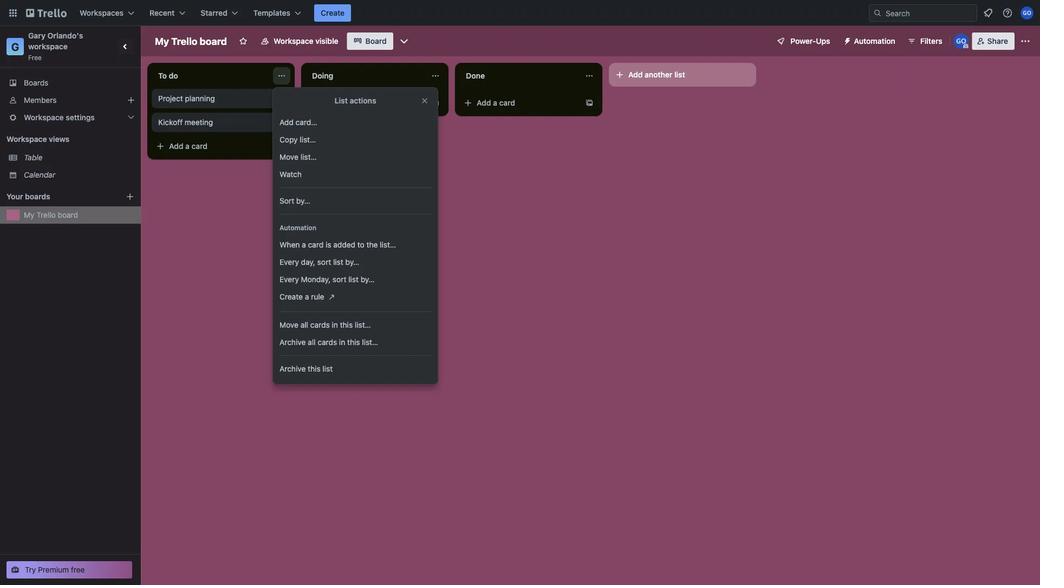 Task type: describe. For each thing, give the bounding box(es) containing it.
list inside add another list button
[[675, 70, 686, 79]]

board inside my trello board text box
[[200, 35, 227, 47]]

a right "when" in the left top of the page
[[302, 240, 306, 249]]

every monday, sort list by… link
[[273, 271, 438, 288]]

watch link
[[273, 166, 438, 183]]

2 vertical spatial this
[[308, 365, 321, 373]]

workspace visible
[[274, 37, 339, 46]]

every monday, sort list by…
[[280, 275, 375, 284]]

move list… link
[[273, 149, 438, 166]]

create for create a rule
[[280, 292, 303, 301]]

gary orlando's workspace free
[[28, 31, 85, 61]]

trello inside text box
[[171, 35, 198, 47]]

add down doing
[[323, 98, 337, 107]]

boards
[[24, 78, 48, 87]]

cards for archive
[[318, 338, 337, 347]]

a down kickoff meeting
[[185, 142, 190, 151]]

workspace visible button
[[254, 33, 345, 50]]

this member is an admin of this board. image
[[964, 44, 969, 49]]

sort for day,
[[317, 258, 331, 267]]

to do
[[158, 71, 178, 80]]

copy
[[280, 135, 298, 144]]

card…
[[296, 118, 317, 127]]

another
[[645, 70, 673, 79]]

power-ups button
[[769, 33, 837, 50]]

sort by… link
[[273, 192, 438, 210]]

add a card button for doing
[[306, 94, 427, 112]]

filters
[[921, 37, 943, 46]]

starred button
[[194, 4, 245, 22]]

add card… link
[[273, 114, 438, 131]]

move all cards in this list…
[[280, 321, 371, 330]]

add a card for to do
[[169, 142, 208, 151]]

all for archive
[[308, 338, 316, 347]]

by… for day,
[[346, 258, 360, 267]]

list inside every monday, sort list by… 'link'
[[349, 275, 359, 284]]

templates
[[254, 8, 291, 17]]

0 horizontal spatial gary orlando (garyorlando) image
[[954, 34, 970, 49]]

starred
[[201, 8, 228, 17]]

add a card button for to do
[[152, 138, 273, 155]]

my inside text box
[[155, 35, 169, 47]]

add another list button
[[609, 63, 757, 87]]

list… inside 'link'
[[301, 153, 317, 162]]

free
[[71, 566, 85, 575]]

workspace for workspace views
[[7, 135, 47, 144]]

monday,
[[301, 275, 331, 284]]

doing
[[312, 71, 334, 80]]

your boards
[[7, 192, 50, 201]]

filters button
[[905, 33, 946, 50]]

planning
[[185, 94, 215, 103]]

create for create
[[321, 8, 345, 17]]

workspaces
[[80, 8, 124, 17]]

do
[[169, 71, 178, 80]]

workspace for workspace settings
[[24, 113, 64, 122]]

g link
[[7, 38, 24, 55]]

workspace settings button
[[0, 109, 141, 126]]

1 vertical spatial automation
[[280, 224, 317, 231]]

kickoff meeting link
[[158, 117, 284, 128]]

add card…
[[280, 118, 317, 127]]

a left actions
[[339, 98, 344, 107]]

members
[[24, 96, 57, 105]]

board
[[366, 37, 387, 46]]

Board name text field
[[150, 33, 233, 50]]

actions
[[350, 96, 376, 105]]

by… inside sort by… link
[[296, 197, 310, 205]]

calendar link
[[24, 170, 134, 181]]

try premium free
[[25, 566, 85, 575]]

kickoff meeting
[[158, 118, 213, 127]]

card down meeting
[[192, 142, 208, 151]]

card down done text box
[[500, 98, 516, 107]]

add inside button
[[629, 70, 643, 79]]

sort
[[280, 197, 294, 205]]

gary orlando (garyorlando) image inside primary element
[[1021, 7, 1034, 20]]

project planning
[[158, 94, 215, 103]]

create from template… image for to do
[[278, 142, 286, 151]]

create button
[[314, 4, 351, 22]]

open information menu image
[[1003, 8, 1014, 18]]

create from template… image for done
[[585, 99, 594, 107]]

sm image
[[839, 33, 855, 48]]

added
[[334, 240, 356, 249]]

done
[[466, 71, 485, 80]]

add down kickoff
[[169, 142, 183, 151]]

Doing text field
[[306, 67, 425, 85]]

free
[[28, 54, 42, 61]]

show menu image
[[1021, 36, 1032, 47]]

my trello board link
[[24, 210, 134, 221]]

project
[[158, 94, 183, 103]]

ups
[[817, 37, 831, 46]]

your
[[7, 192, 23, 201]]

when a card is added to the list… link
[[273, 236, 438, 254]]

boards link
[[0, 74, 141, 92]]

switch to… image
[[8, 8, 18, 18]]

orlando's
[[47, 31, 83, 40]]

every day, sort list by… link
[[273, 254, 438, 271]]

primary element
[[0, 0, 1041, 26]]

list… up 'archive all cards in this list…' "link"
[[355, 321, 371, 330]]

views
[[49, 135, 69, 144]]

meeting
[[185, 118, 213, 127]]

archive this list link
[[273, 360, 438, 378]]

cards for move
[[311, 321, 330, 330]]

every for every monday, sort list by…
[[280, 275, 299, 284]]

share
[[988, 37, 1009, 46]]

workspace views
[[7, 135, 69, 144]]

settings
[[66, 113, 95, 122]]

0 horizontal spatial my trello board
[[24, 211, 78, 220]]

recent
[[150, 8, 175, 17]]

kickoff
[[158, 118, 183, 127]]



Task type: vqa. For each thing, say whether or not it's contained in the screenshot.
leftmost for
no



Task type: locate. For each thing, give the bounding box(es) containing it.
0 vertical spatial in
[[332, 321, 338, 330]]

copy list…
[[280, 135, 316, 144]]

add board image
[[126, 192, 134, 201]]

0 horizontal spatial sort
[[317, 258, 331, 267]]

1 horizontal spatial board
[[200, 35, 227, 47]]

to
[[358, 240, 365, 249]]

add a card button up add card… link
[[306, 94, 427, 112]]

templates button
[[247, 4, 308, 22]]

automation down search icon
[[855, 37, 896, 46]]

power-
[[791, 37, 817, 46]]

this down archive all cards in this list…
[[308, 365, 321, 373]]

table
[[24, 153, 43, 162]]

2 horizontal spatial add a card
[[477, 98, 516, 107]]

copy list… link
[[273, 131, 438, 149]]

gary orlando (garyorlando) image
[[1021, 7, 1034, 20], [954, 34, 970, 49]]

by… inside the 'every day, sort list by…' link
[[346, 258, 360, 267]]

list… right "the"
[[380, 240, 396, 249]]

board link
[[347, 33, 393, 50]]

1 horizontal spatial add a card
[[323, 98, 362, 107]]

0 notifications image
[[982, 7, 995, 20]]

2 horizontal spatial add a card button
[[460, 94, 581, 112]]

gary orlando (garyorlando) image right the open information menu image
[[1021, 7, 1034, 20]]

1 vertical spatial in
[[339, 338, 345, 347]]

workspaces button
[[73, 4, 141, 22]]

1 vertical spatial create
[[280, 292, 303, 301]]

sort for monday,
[[333, 275, 347, 284]]

workspace for workspace visible
[[274, 37, 314, 46]]

sort inside 'link'
[[333, 275, 347, 284]]

in up archive all cards in this list…
[[332, 321, 338, 330]]

sort by…
[[280, 197, 310, 205]]

automation button
[[839, 33, 902, 50]]

0 vertical spatial workspace
[[274, 37, 314, 46]]

add another list
[[629, 70, 686, 79]]

0 vertical spatial every
[[280, 258, 299, 267]]

by…
[[296, 197, 310, 205], [346, 258, 360, 267], [361, 275, 375, 284]]

calendar
[[24, 170, 55, 179]]

cards up archive all cards in this list…
[[311, 321, 330, 330]]

move all cards in this list… link
[[273, 317, 438, 334]]

list actions
[[335, 96, 376, 105]]

archive this list
[[280, 365, 333, 373]]

1 horizontal spatial add a card button
[[306, 94, 427, 112]]

try premium free button
[[7, 562, 132, 579]]

1 horizontal spatial gary orlando (garyorlando) image
[[1021, 7, 1034, 20]]

list down when a card is added to the list…
[[333, 258, 344, 267]]

trello
[[171, 35, 198, 47], [36, 211, 56, 220]]

list right "another"
[[675, 70, 686, 79]]

by… down when a card is added to the list… link
[[346, 258, 360, 267]]

1 horizontal spatial by…
[[346, 258, 360, 267]]

create left the rule
[[280, 292, 303, 301]]

my down your boards
[[24, 211, 34, 220]]

watch
[[280, 170, 302, 179]]

boards
[[25, 192, 50, 201]]

in for archive all cards in this list…
[[339, 338, 345, 347]]

add down done
[[477, 98, 491, 107]]

card
[[346, 98, 362, 107], [500, 98, 516, 107], [192, 142, 208, 151], [308, 240, 324, 249]]

create from template… image for doing
[[431, 99, 440, 107]]

my down recent
[[155, 35, 169, 47]]

2 vertical spatial by…
[[361, 275, 375, 284]]

2 move from the top
[[280, 321, 299, 330]]

list inside the 'every day, sort list by…' link
[[333, 258, 344, 267]]

members link
[[0, 92, 141, 109]]

to
[[158, 71, 167, 80]]

list down archive all cards in this list…
[[323, 365, 333, 373]]

list… down card…
[[300, 135, 316, 144]]

gary orlando (garyorlando) image right filters
[[954, 34, 970, 49]]

1 vertical spatial trello
[[36, 211, 56, 220]]

0 horizontal spatial in
[[332, 321, 338, 330]]

customize views image
[[399, 36, 410, 47]]

move inside 'link'
[[280, 153, 299, 162]]

by… inside every monday, sort list by… 'link'
[[361, 275, 375, 284]]

archive for archive this list
[[280, 365, 306, 373]]

workspace inside button
[[274, 37, 314, 46]]

0 horizontal spatial add a card button
[[152, 138, 273, 155]]

add a card for done
[[477, 98, 516, 107]]

by… down the 'every day, sort list by…' link
[[361, 275, 375, 284]]

day,
[[301, 258, 315, 267]]

all for move
[[301, 321, 308, 330]]

my
[[155, 35, 169, 47], [24, 211, 34, 220]]

star or unstar board image
[[239, 37, 248, 46]]

add up copy
[[280, 118, 294, 127]]

1 move from the top
[[280, 153, 299, 162]]

move for move list…
[[280, 153, 299, 162]]

archive all cards in this list…
[[280, 338, 378, 347]]

archive for archive all cards in this list…
[[280, 338, 306, 347]]

create a rule
[[280, 292, 324, 301]]

every day, sort list by…
[[280, 258, 360, 267]]

my trello board
[[155, 35, 227, 47], [24, 211, 78, 220]]

workspace inside popup button
[[24, 113, 64, 122]]

create from template… image
[[431, 99, 440, 107], [585, 99, 594, 107], [278, 142, 286, 151]]

workspace up table
[[7, 135, 47, 144]]

0 vertical spatial board
[[200, 35, 227, 47]]

card left is
[[308, 240, 324, 249]]

workspace
[[28, 42, 68, 51]]

all
[[301, 321, 308, 330], [308, 338, 316, 347]]

add a card button down done text box
[[460, 94, 581, 112]]

0 vertical spatial my
[[155, 35, 169, 47]]

1 vertical spatial by…
[[346, 258, 360, 267]]

try
[[25, 566, 36, 575]]

workspace down templates dropdown button
[[274, 37, 314, 46]]

archive down archive all cards in this list…
[[280, 365, 306, 373]]

Search field
[[882, 5, 977, 21]]

create up visible
[[321, 8, 345, 17]]

1 vertical spatial all
[[308, 338, 316, 347]]

add a card down done
[[477, 98, 516, 107]]

add a card button
[[306, 94, 427, 112], [460, 94, 581, 112], [152, 138, 273, 155]]

premium
[[38, 566, 69, 575]]

board down starred
[[200, 35, 227, 47]]

add a card up add card… link
[[323, 98, 362, 107]]

workspace
[[274, 37, 314, 46], [24, 113, 64, 122], [7, 135, 47, 144]]

list down the 'every day, sort list by…' link
[[349, 275, 359, 284]]

sort
[[317, 258, 331, 267], [333, 275, 347, 284]]

list… down move all cards in this list… "link" at bottom left
[[362, 338, 378, 347]]

move
[[280, 153, 299, 162], [280, 321, 299, 330]]

a left the rule
[[305, 292, 309, 301]]

list inside archive this list link
[[323, 365, 333, 373]]

visible
[[316, 37, 339, 46]]

this for archive all cards in this list…
[[347, 338, 360, 347]]

2 archive from the top
[[280, 365, 306, 373]]

trello down recent "dropdown button"
[[171, 35, 198, 47]]

1 vertical spatial workspace
[[24, 113, 64, 122]]

in inside 'archive all cards in this list…' "link"
[[339, 338, 345, 347]]

1 horizontal spatial in
[[339, 338, 345, 347]]

0 vertical spatial create
[[321, 8, 345, 17]]

a down done text box
[[493, 98, 498, 107]]

0 horizontal spatial by…
[[296, 197, 310, 205]]

create inside button
[[321, 8, 345, 17]]

every inside 'link'
[[280, 275, 299, 284]]

move down copy
[[280, 153, 299, 162]]

1 vertical spatial cards
[[318, 338, 337, 347]]

in inside move all cards in this list… "link"
[[332, 321, 338, 330]]

my trello board inside text box
[[155, 35, 227, 47]]

move inside "link"
[[280, 321, 299, 330]]

every for every day, sort list by…
[[280, 258, 299, 267]]

1 horizontal spatial trello
[[171, 35, 198, 47]]

power-ups
[[791, 37, 831, 46]]

gary
[[28, 31, 46, 40]]

rule
[[311, 292, 324, 301]]

automation up "when" in the left top of the page
[[280, 224, 317, 231]]

1 horizontal spatial automation
[[855, 37, 896, 46]]

card up add card… link
[[346, 98, 362, 107]]

back to home image
[[26, 4, 67, 22]]

add a card down kickoff meeting
[[169, 142, 208, 151]]

Done text field
[[460, 67, 579, 85]]

in down move all cards in this list… "link" at bottom left
[[339, 338, 345, 347]]

g
[[11, 40, 19, 53]]

workspace navigation collapse icon image
[[118, 39, 133, 54]]

board inside my trello board link
[[58, 211, 78, 220]]

1 vertical spatial archive
[[280, 365, 306, 373]]

add a card button for done
[[460, 94, 581, 112]]

recent button
[[143, 4, 192, 22]]

in for move all cards in this list…
[[332, 321, 338, 330]]

add a card button down kickoff meeting link
[[152, 138, 273, 155]]

every up create a rule
[[280, 275, 299, 284]]

this for move all cards in this list…
[[340, 321, 353, 330]]

0 vertical spatial all
[[301, 321, 308, 330]]

2 horizontal spatial create from template… image
[[585, 99, 594, 107]]

every down "when" in the left top of the page
[[280, 258, 299, 267]]

0 horizontal spatial trello
[[36, 211, 56, 220]]

create a rule link
[[273, 288, 438, 307]]

0 vertical spatial sort
[[317, 258, 331, 267]]

0 vertical spatial archive
[[280, 338, 306, 347]]

this up 'archive all cards in this list…' "link"
[[340, 321, 353, 330]]

workspace settings
[[24, 113, 95, 122]]

move down create a rule
[[280, 321, 299, 330]]

search image
[[874, 9, 882, 17]]

project planning link
[[158, 93, 284, 104]]

is
[[326, 240, 331, 249]]

list
[[675, 70, 686, 79], [333, 258, 344, 267], [349, 275, 359, 284], [323, 365, 333, 373]]

0 horizontal spatial create from template… image
[[278, 142, 286, 151]]

add left "another"
[[629, 70, 643, 79]]

trello down boards
[[36, 211, 56, 220]]

this down move all cards in this list… "link" at bottom left
[[347, 338, 360, 347]]

2 vertical spatial workspace
[[7, 135, 47, 144]]

board down your boards with 1 items element
[[58, 211, 78, 220]]

To do text field
[[152, 67, 271, 85]]

move list…
[[280, 153, 317, 162]]

when a card is added to the list…
[[280, 240, 396, 249]]

0 horizontal spatial create
[[280, 292, 303, 301]]

list… down copy list…
[[301, 153, 317, 162]]

0 vertical spatial automation
[[855, 37, 896, 46]]

1 horizontal spatial create
[[321, 8, 345, 17]]

0 vertical spatial cards
[[311, 321, 330, 330]]

your boards with 1 items element
[[7, 190, 109, 203]]

1 archive from the top
[[280, 338, 306, 347]]

automation
[[855, 37, 896, 46], [280, 224, 317, 231]]

0 vertical spatial move
[[280, 153, 299, 162]]

the
[[367, 240, 378, 249]]

all down move all cards in this list…
[[308, 338, 316, 347]]

board
[[200, 35, 227, 47], [58, 211, 78, 220]]

archive inside "link"
[[280, 338, 306, 347]]

0 vertical spatial my trello board
[[155, 35, 227, 47]]

add
[[629, 70, 643, 79], [323, 98, 337, 107], [477, 98, 491, 107], [280, 118, 294, 127], [169, 142, 183, 151]]

1 vertical spatial sort
[[333, 275, 347, 284]]

2 horizontal spatial by…
[[361, 275, 375, 284]]

0 horizontal spatial my
[[24, 211, 34, 220]]

0 vertical spatial trello
[[171, 35, 198, 47]]

1 horizontal spatial my trello board
[[155, 35, 227, 47]]

2 every from the top
[[280, 275, 299, 284]]

1 vertical spatial every
[[280, 275, 299, 284]]

by… right sort on the left top
[[296, 197, 310, 205]]

1 every from the top
[[280, 258, 299, 267]]

1 horizontal spatial sort
[[333, 275, 347, 284]]

1 vertical spatial board
[[58, 211, 78, 220]]

1 vertical spatial my
[[24, 211, 34, 220]]

share button
[[973, 33, 1015, 50]]

0 horizontal spatial automation
[[280, 224, 317, 231]]

when
[[280, 240, 300, 249]]

1 vertical spatial this
[[347, 338, 360, 347]]

cards
[[311, 321, 330, 330], [318, 338, 337, 347]]

gary orlando's workspace link
[[28, 31, 85, 51]]

all down create a rule
[[301, 321, 308, 330]]

0 vertical spatial by…
[[296, 197, 310, 205]]

sort down the 'every day, sort list by…' link
[[333, 275, 347, 284]]

1 horizontal spatial create from template… image
[[431, 99, 440, 107]]

1 vertical spatial my trello board
[[24, 211, 78, 220]]

0 vertical spatial this
[[340, 321, 353, 330]]

my trello board down your boards with 1 items element
[[24, 211, 78, 220]]

list
[[335, 96, 348, 105]]

cards down move all cards in this list…
[[318, 338, 337, 347]]

1 vertical spatial gary orlando (garyorlando) image
[[954, 34, 970, 49]]

my trello board down starred
[[155, 35, 227, 47]]

a
[[339, 98, 344, 107], [493, 98, 498, 107], [185, 142, 190, 151], [302, 240, 306, 249], [305, 292, 309, 301]]

archive all cards in this list… link
[[273, 334, 438, 351]]

list…
[[300, 135, 316, 144], [301, 153, 317, 162], [380, 240, 396, 249], [355, 321, 371, 330], [362, 338, 378, 347]]

0 vertical spatial gary orlando (garyorlando) image
[[1021, 7, 1034, 20]]

automation inside button
[[855, 37, 896, 46]]

sort right day, at left top
[[317, 258, 331, 267]]

move for move all cards in this list…
[[280, 321, 299, 330]]

by… for monday,
[[361, 275, 375, 284]]

0 horizontal spatial board
[[58, 211, 78, 220]]

1 horizontal spatial my
[[155, 35, 169, 47]]

0 horizontal spatial add a card
[[169, 142, 208, 151]]

1 vertical spatial move
[[280, 321, 299, 330]]

workspace down members
[[24, 113, 64, 122]]

archive up archive this list in the bottom left of the page
[[280, 338, 306, 347]]



